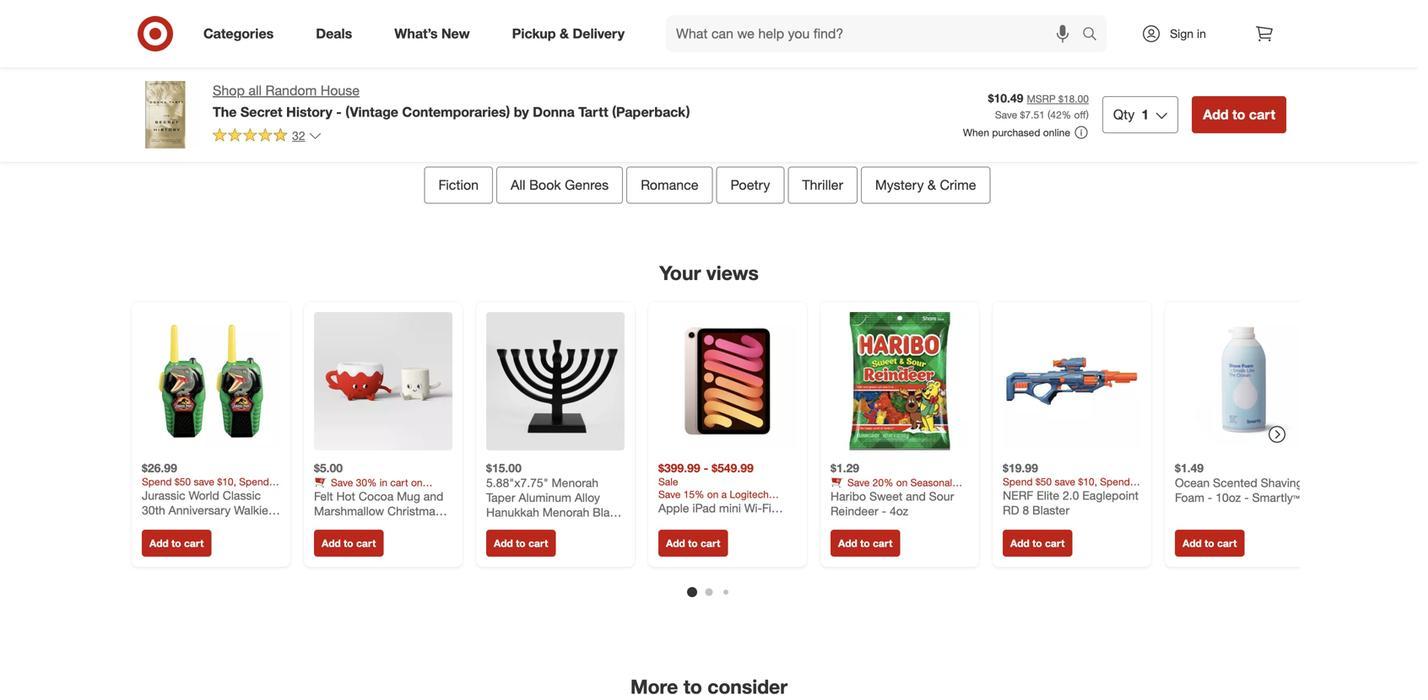 Task type: describe. For each thing, give the bounding box(es) containing it.
by
[[514, 104, 529, 120]]

on inside save 20% on seasonal candy & snacks
[[897, 477, 908, 490]]

What can we help you find? suggestions appear below search field
[[666, 15, 1087, 52]]

pickup & delivery
[[512, 25, 625, 42]]

$5.00
[[314, 461, 343, 476]]

jurassic
[[142, 489, 185, 503]]

reindeer
[[831, 504, 879, 519]]

)
[[1087, 108, 1089, 121]]

genres
[[565, 177, 609, 193]]

- right 10oz
[[1245, 491, 1249, 506]]

$15.00 5.88"x7.75" menorah taper aluminum alloy hanukkah menorah black - spritz™
[[486, 461, 622, 535]]

what's
[[395, 25, 438, 42]]

shaving
[[1261, 476, 1304, 491]]

seasonal
[[911, 477, 953, 490]]

online
[[1044, 126, 1071, 139]]

add to cart button for 'felt hot cocoa mug and marshmallow christmas figurine set - wondershop™ red/white' image
[[314, 530, 384, 558]]

ocean
[[1175, 476, 1210, 491]]

delivery
[[573, 25, 625, 42]]

add for add to cart 'button' for haribo sweet and sour reindeer - 4oz image
[[839, 538, 858, 550]]

to for the jurassic world classic 30th anniversary walkie talkies "image"
[[172, 538, 181, 550]]

1 vertical spatial menorah
[[543, 506, 590, 520]]

eaglepoint
[[1083, 489, 1139, 503]]

20%
[[873, 477, 894, 490]]

all for shop
[[249, 82, 262, 99]]

ocean scented shaving foam - 10oz - smartly™ image
[[1175, 313, 1314, 451]]

anniversary
[[169, 503, 231, 518]]

to for 'felt hot cocoa mug and marshmallow christmas figurine set - wondershop™ red/white' image
[[344, 538, 354, 550]]

(paperback)
[[612, 104, 690, 120]]

1
[[1142, 106, 1149, 123]]

what's new
[[395, 25, 470, 42]]

$19.99
[[1003, 461, 1039, 476]]

$10.49 msrp $18.00 save $ 7.51 ( 42 % off )
[[989, 91, 1089, 121]]

pickup
[[512, 25, 556, 42]]

aluminum
[[519, 491, 572, 506]]

fiction
[[439, 177, 479, 193]]

add for add all 4 to cart 'button'
[[760, 14, 785, 31]]

history
[[286, 104, 333, 120]]

in inside save 30% in cart on select holiday decor
[[380, 477, 388, 490]]

jurassic world classic 30th anniversary walkie talkies image
[[142, 313, 280, 451]]

0 vertical spatial in
[[1197, 26, 1207, 41]]

tartt
[[579, 104, 609, 120]]

cart for haribo sweet and sour reindeer - 4oz image
[[873, 538, 893, 550]]

select
[[314, 490, 341, 502]]

$1.49 ocean scented shaving foam - 10oz - smartly™
[[1175, 461, 1304, 506]]

foam
[[1175, 491, 1205, 506]]

sign in
[[1171, 26, 1207, 41]]

msrp
[[1027, 93, 1056, 105]]

add for 5.88"x7.75" menorah taper aluminum alloy hanukkah menorah black - spritz™ image's add to cart 'button'
[[494, 538, 513, 550]]

image of the secret history - (vintage contemporaries) by donna tartt (paperback) image
[[132, 81, 199, 149]]

your views
[[660, 261, 759, 285]]

all for add
[[789, 14, 804, 31]]

sweet
[[870, 490, 903, 504]]

deals
[[316, 25, 352, 42]]

%
[[1062, 108, 1072, 121]]

$549.99
[[712, 461, 754, 476]]

house
[[321, 82, 360, 99]]

your
[[660, 261, 701, 285]]

save 20% on seasonal candy & snacks
[[831, 477, 953, 502]]

cart for the jurassic world classic 30th anniversary walkie talkies "image"
[[184, 538, 204, 550]]

views
[[707, 261, 759, 285]]

save for $5.00
[[331, 477, 353, 490]]

when purchased online
[[963, 126, 1071, 139]]

world
[[189, 489, 219, 503]]

talkies
[[142, 518, 177, 533]]

nerf elite 2.0 eaglepoint rd 8 blaster image
[[1003, 313, 1142, 451]]

deals link
[[302, 15, 373, 52]]

add to cart button for the jurassic world classic 30th anniversary walkie talkies "image"
[[142, 530, 211, 558]]

sale
[[659, 476, 678, 489]]

30%
[[356, 477, 377, 490]]

haribo sweet and sour reindeer - 4oz image
[[831, 313, 969, 451]]

- inside $399.99 - $549.99 sale
[[704, 461, 709, 476]]

cart for 'felt hot cocoa mug and marshmallow christmas figurine set - wondershop™ red/white' image
[[356, 538, 376, 550]]

donna
[[533, 104, 575, 120]]

- inside $15.00 5.88"x7.75" menorah taper aluminum alloy hanukkah menorah black - spritz™
[[486, 520, 491, 535]]

add to cart for 'felt hot cocoa mug and marshmallow christmas figurine set - wondershop™ red/white' image
[[322, 538, 376, 550]]

add to cart button for ocean scented shaving foam - 10oz - smartly™ 'image'
[[1175, 530, 1245, 558]]

nerf
[[1003, 489, 1034, 503]]

& for mystery
[[928, 177, 937, 193]]

sour
[[929, 490, 954, 504]]

romance link
[[627, 167, 713, 204]]

cart for "apple ipad mini wi-fi (2021, 6th generation)" image
[[701, 538, 721, 550]]

8
[[1023, 503, 1030, 518]]

purchased
[[993, 126, 1041, 139]]

2.0
[[1063, 489, 1080, 503]]

what's new link
[[380, 15, 491, 52]]

walkie
[[234, 503, 268, 518]]

poetry
[[731, 177, 770, 193]]

add for add to cart 'button' associated with the nerf elite 2.0 eaglepoint rd 8 blaster image at right
[[1011, 538, 1030, 550]]

30th
[[142, 503, 165, 518]]

the
[[213, 104, 237, 120]]

elite
[[1037, 489, 1060, 503]]

rd
[[1003, 503, 1020, 518]]

to for "apple ipad mini wi-fi (2021, 6th generation)" image
[[688, 538, 698, 550]]

add for add to cart 'button' corresponding to "apple ipad mini wi-fi (2021, 6th generation)" image
[[666, 538, 686, 550]]

categories
[[204, 25, 274, 42]]

to for 5.88"x7.75" menorah taper aluminum alloy hanukkah menorah black - spritz™ image
[[516, 538, 526, 550]]

poetry link
[[717, 167, 785, 204]]

nerf elite 2.0 eaglepoint rd 8 blaster
[[1003, 489, 1139, 518]]

4
[[808, 14, 815, 31]]

search button
[[1075, 15, 1116, 56]]

black
[[593, 506, 622, 520]]



Task type: locate. For each thing, give the bounding box(es) containing it.
on right decor
[[411, 477, 423, 490]]

& right pickup
[[560, 25, 569, 42]]

42
[[1051, 108, 1062, 121]]

save down $1.29
[[848, 477, 870, 490]]

add down "spritz™"
[[494, 538, 513, 550]]

4oz
[[890, 504, 909, 519]]

new
[[442, 25, 470, 42]]

0 horizontal spatial save
[[331, 477, 353, 490]]

save inside save 30% in cart on select holiday decor
[[331, 477, 353, 490]]

-
[[336, 104, 342, 120], [704, 461, 709, 476], [1208, 491, 1213, 506], [1245, 491, 1249, 506], [882, 504, 887, 519], [486, 520, 491, 535]]

subtotal: $39.34 (4 items)
[[546, 13, 729, 32]]

0 vertical spatial &
[[560, 25, 569, 42]]

& inside save 20% on seasonal candy & snacks
[[861, 490, 868, 502]]

thriller
[[803, 177, 844, 193]]

$18.00
[[1059, 93, 1089, 105]]

- down house
[[336, 104, 342, 120]]

cart for the nerf elite 2.0 eaglepoint rd 8 blaster image at right
[[1045, 538, 1065, 550]]

qty 1
[[1114, 106, 1149, 123]]

- inside shop all random house the secret history - (vintage contemporaries) by donna tartt (paperback)
[[336, 104, 342, 120]]

add to cart button for the nerf elite 2.0 eaglepoint rd 8 blaster image at right
[[1003, 530, 1073, 558]]

add down 8
[[1011, 538, 1030, 550]]

jurassic world classic 30th anniversary walkie talkies
[[142, 489, 268, 533]]

menorah left black in the left bottom of the page
[[543, 506, 590, 520]]

&
[[560, 25, 569, 42], [928, 177, 937, 193], [861, 490, 868, 502]]

add down 'reindeer'
[[839, 538, 858, 550]]

add to cart for the nerf elite 2.0 eaglepoint rd 8 blaster image at right
[[1011, 538, 1065, 550]]

add down talkies
[[149, 538, 169, 550]]

classic
[[223, 489, 261, 503]]

mystery & crime
[[876, 177, 977, 193]]

add to cart
[[1204, 106, 1276, 123], [149, 538, 204, 550], [322, 538, 376, 550], [494, 538, 548, 550], [666, 538, 721, 550], [839, 538, 893, 550], [1011, 538, 1065, 550], [1183, 538, 1237, 550]]

mystery
[[876, 177, 924, 193]]

subtotal:
[[546, 13, 610, 32]]

$399.99 - $549.99 sale
[[659, 461, 754, 489]]

- left 10oz
[[1208, 491, 1213, 506]]

add left 4
[[760, 14, 785, 31]]

(4
[[667, 13, 681, 32]]

on
[[411, 477, 423, 490], [897, 477, 908, 490]]

1 horizontal spatial all
[[789, 14, 804, 31]]

$399.99
[[659, 461, 701, 476]]

add to cart button
[[1193, 96, 1287, 133], [142, 530, 211, 558], [314, 530, 384, 558], [486, 530, 556, 558], [659, 530, 728, 558], [831, 530, 900, 558], [1003, 530, 1073, 558], [1175, 530, 1245, 558]]

add down select
[[322, 538, 341, 550]]

$15.00
[[486, 461, 522, 476]]

add to cart for 5.88"x7.75" menorah taper aluminum alloy hanukkah menorah black - spritz™ image
[[494, 538, 548, 550]]

add down sale
[[666, 538, 686, 550]]

add for add to cart 'button' associated with ocean scented shaving foam - 10oz - smartly™ 'image'
[[1183, 538, 1202, 550]]

categories link
[[189, 15, 295, 52]]

5.88"x7.75"
[[486, 476, 549, 491]]

shop
[[213, 82, 245, 99]]

all up secret
[[249, 82, 262, 99]]

1 horizontal spatial &
[[861, 490, 868, 502]]

and
[[906, 490, 926, 504]]

add for 'felt hot cocoa mug and marshmallow christmas figurine set - wondershop™ red/white' image add to cart 'button'
[[322, 538, 341, 550]]

romance
[[641, 177, 699, 193]]

0 vertical spatial all
[[789, 14, 804, 31]]

& for pickup
[[560, 25, 569, 42]]

to for ocean scented shaving foam - 10oz - smartly™ 'image'
[[1205, 538, 1215, 550]]

& up 'reindeer'
[[861, 490, 868, 502]]

1 horizontal spatial on
[[897, 477, 908, 490]]

0 horizontal spatial on
[[411, 477, 423, 490]]

decor
[[379, 490, 406, 502]]

10oz
[[1216, 491, 1242, 506]]

felt hot cocoa mug and marshmallow christmas figurine set - wondershop™ red/white image
[[314, 313, 453, 451]]

$1.49
[[1175, 461, 1204, 476]]

0 horizontal spatial in
[[380, 477, 388, 490]]

scented
[[1214, 476, 1258, 491]]

2 vertical spatial &
[[861, 490, 868, 502]]

save inside save 20% on seasonal candy & snacks
[[848, 477, 870, 490]]

taper
[[486, 491, 516, 506]]

in
[[1197, 26, 1207, 41], [380, 477, 388, 490]]

on inside save 30% in cart on select holiday decor
[[411, 477, 423, 490]]

$10.49
[[989, 91, 1024, 106]]

add right 1 on the top right of page
[[1204, 106, 1229, 123]]

all inside shop all random house the secret history - (vintage contemporaries) by donna tartt (paperback)
[[249, 82, 262, 99]]

items)
[[685, 13, 729, 32]]

1 horizontal spatial save
[[848, 477, 870, 490]]

add down foam
[[1183, 538, 1202, 550]]

smartly™
[[1253, 491, 1300, 506]]

cart for ocean scented shaving foam - 10oz - smartly™ 'image'
[[1218, 538, 1237, 550]]

mystery & crime link
[[861, 167, 991, 204]]

add to cart button for haribo sweet and sour reindeer - 4oz image
[[831, 530, 900, 558]]

1 vertical spatial &
[[928, 177, 937, 193]]

add to cart button for "apple ipad mini wi-fi (2021, 6th generation)" image
[[659, 530, 728, 558]]

$39.34
[[615, 13, 663, 32]]

in right 30%
[[380, 477, 388, 490]]

cart
[[836, 14, 862, 31], [1250, 106, 1276, 123], [390, 477, 408, 490], [184, 538, 204, 550], [356, 538, 376, 550], [529, 538, 548, 550], [701, 538, 721, 550], [873, 538, 893, 550], [1045, 538, 1065, 550], [1218, 538, 1237, 550]]

all book genres
[[511, 177, 609, 193]]

add to cart for haribo sweet and sour reindeer - 4oz image
[[839, 538, 893, 550]]

search
[[1075, 27, 1116, 44]]

add to cart for ocean scented shaving foam - 10oz - smartly™ 'image'
[[1183, 538, 1237, 550]]

0 vertical spatial menorah
[[552, 476, 599, 491]]

pickup & delivery link
[[498, 15, 646, 52]]

in right the sign
[[1197, 26, 1207, 41]]

1 on from the left
[[411, 477, 423, 490]]

1 vertical spatial all
[[249, 82, 262, 99]]

save for $1.29
[[848, 477, 870, 490]]

2 horizontal spatial save
[[996, 108, 1018, 121]]

book
[[529, 177, 561, 193]]

2 on from the left
[[897, 477, 908, 490]]

2 horizontal spatial &
[[928, 177, 937, 193]]

cart for 5.88"x7.75" menorah taper aluminum alloy hanukkah menorah black - spritz™ image
[[529, 538, 548, 550]]

snacks
[[871, 490, 902, 502]]

save inside $10.49 msrp $18.00 save $ 7.51 ( 42 % off )
[[996, 108, 1018, 121]]

secret
[[241, 104, 283, 120]]

32 link
[[213, 127, 322, 147]]

1 horizontal spatial in
[[1197, 26, 1207, 41]]

shop all random house the secret history - (vintage contemporaries) by donna tartt (paperback)
[[213, 82, 690, 120]]

crime
[[940, 177, 977, 193]]

holiday
[[344, 490, 376, 502]]

menorah up black in the left bottom of the page
[[552, 476, 599, 491]]

add to cart for "apple ipad mini wi-fi (2021, 6th generation)" image
[[666, 538, 721, 550]]

0 horizontal spatial &
[[560, 25, 569, 42]]

alloy
[[575, 491, 600, 506]]

add to cart for the jurassic world classic 30th anniversary walkie talkies "image"
[[149, 538, 204, 550]]

candy
[[831, 490, 859, 502]]

qty
[[1114, 106, 1135, 123]]

$26.99
[[142, 461, 177, 476]]

cart inside save 30% in cart on select holiday decor
[[390, 477, 408, 490]]

- left "spritz™"
[[486, 520, 491, 535]]

apple ipad mini wi-fi (2021, 6th generation) image
[[659, 313, 797, 451]]

1 vertical spatial in
[[380, 477, 388, 490]]

all inside add all 4 to cart 'button'
[[789, 14, 804, 31]]

on right 20%
[[897, 477, 908, 490]]

to for the nerf elite 2.0 eaglepoint rd 8 blaster image at right
[[1033, 538, 1043, 550]]

all
[[511, 177, 526, 193]]

- left 4oz
[[882, 504, 887, 519]]

blaster
[[1033, 503, 1070, 518]]

all
[[789, 14, 804, 31], [249, 82, 262, 99]]

add for the jurassic world classic 30th anniversary walkie talkies "image" add to cart 'button'
[[149, 538, 169, 550]]

add to cart button for 5.88"x7.75" menorah taper aluminum alloy hanukkah menorah black - spritz™ image
[[486, 530, 556, 558]]

haribo
[[831, 490, 866, 504]]

random
[[266, 82, 317, 99]]

all left 4
[[789, 14, 804, 31]]

32
[[292, 128, 305, 143]]

0 horizontal spatial all
[[249, 82, 262, 99]]

thriller link
[[788, 167, 858, 204]]

sign in link
[[1127, 15, 1233, 52]]

hanukkah
[[486, 506, 540, 520]]

save down '$5.00'
[[331, 477, 353, 490]]

- right $399.99
[[704, 461, 709, 476]]

(vintage
[[346, 104, 399, 120]]

$
[[1021, 108, 1026, 121]]

save left $
[[996, 108, 1018, 121]]

- inside 'haribo sweet and sour reindeer - 4oz'
[[882, 504, 887, 519]]

5.88"x7.75" menorah taper aluminum alloy hanukkah menorah black - spritz™ image
[[486, 313, 625, 451]]

& left crime
[[928, 177, 937, 193]]

to for haribo sweet and sour reindeer - 4oz image
[[861, 538, 870, 550]]

(
[[1048, 108, 1051, 121]]



Task type: vqa. For each thing, say whether or not it's contained in the screenshot.
into in BACKBONE APP: THE BACKBONE APP ORGANIZES YOUR GAMING CONTENT LIBRARY AND STREAMING SERVICES INTO AN INTEGRATED USER EXPERIENCE. EXPLORE NEW GAMES, CONNECT TO CLOUD GAMING AND ACCESS REMOTE PLAY FROM YOUR CONSOLE OR PC ALL IN THE BACKBONE APP.
no



